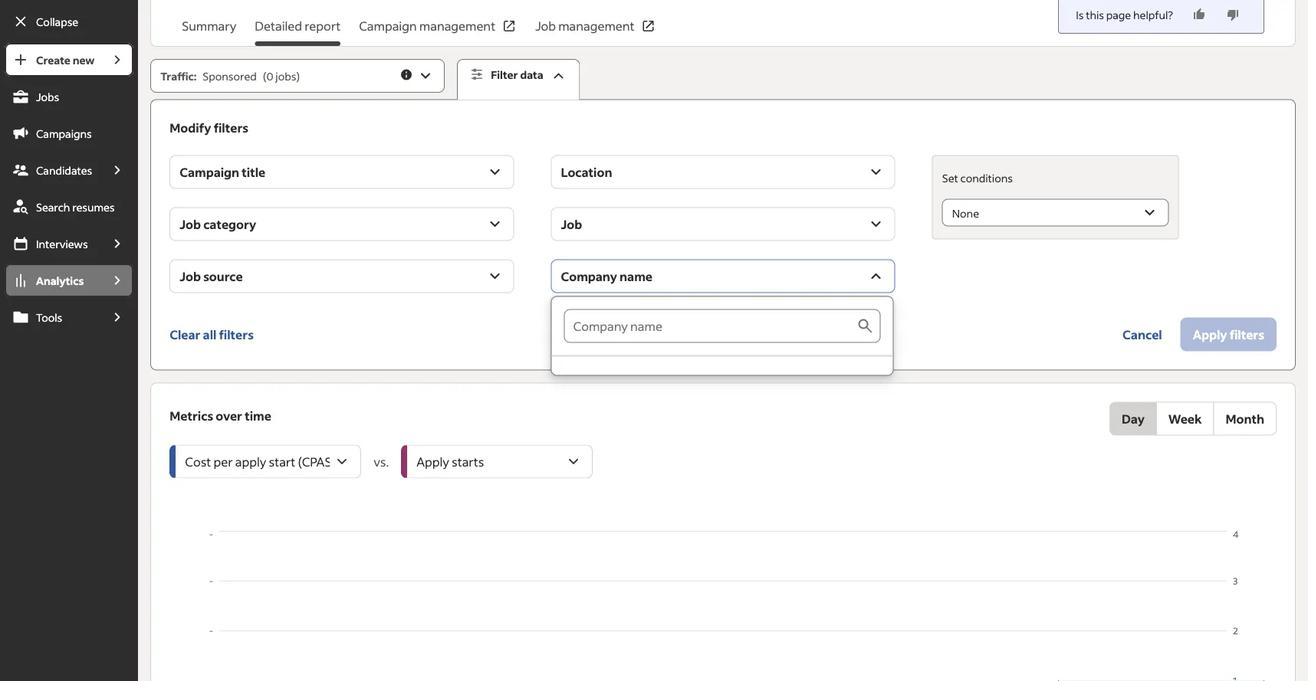 Task type: vqa. For each thing, say whether or not it's contained in the screenshot.
"management" within Campaign management link
yes



Task type: describe. For each thing, give the bounding box(es) containing it.
report
[[305, 18, 341, 34]]

campaign for campaign management
[[359, 18, 417, 34]]

search
[[36, 200, 70, 214]]

jobs link
[[5, 80, 134, 114]]

detailed report link
[[255, 17, 341, 46]]

interviews link
[[5, 227, 101, 261]]

metrics
[[170, 408, 213, 424]]

summary
[[182, 18, 236, 34]]

time
[[245, 408, 271, 424]]

set
[[942, 171, 959, 185]]

campaigns
[[36, 127, 92, 140]]

campaigns link
[[5, 117, 134, 150]]

filter data
[[491, 68, 544, 82]]

traffic: sponsored ( 0 jobs )
[[160, 69, 300, 83]]

campaign for campaign title
[[180, 164, 239, 180]]

create new
[[36, 53, 94, 67]]

jobs
[[36, 90, 59, 104]]

(
[[263, 69, 266, 83]]

filter data button
[[457, 59, 580, 100]]

modify
[[170, 120, 211, 135]]

filters inside button
[[219, 327, 254, 343]]

this page is not helpful image
[[1226, 7, 1241, 22]]

job source button
[[170, 260, 514, 293]]

new
[[73, 53, 94, 67]]

company name button
[[551, 260, 896, 293]]

collapse button
[[5, 5, 134, 38]]

campaign management
[[359, 18, 496, 34]]

week
[[1169, 411, 1202, 427]]

job for job category
[[180, 216, 201, 232]]

analytics link
[[5, 264, 101, 298]]

analytics
[[36, 274, 84, 288]]

over
[[216, 408, 242, 424]]

create new link
[[5, 43, 101, 77]]

set conditions
[[942, 171, 1013, 185]]

detailed report
[[255, 18, 341, 34]]

this page is helpful image
[[1192, 7, 1207, 22]]

cancel button
[[1111, 318, 1175, 352]]

none
[[952, 206, 979, 220]]

job category button
[[170, 208, 514, 241]]

location
[[561, 164, 612, 180]]

company name list box
[[552, 297, 893, 376]]

day
[[1122, 411, 1145, 427]]

company name
[[561, 269, 653, 284]]

sponsored
[[203, 69, 257, 83]]

candidates link
[[5, 153, 101, 187]]

metrics over time
[[170, 408, 271, 424]]

job for job
[[561, 216, 582, 232]]

job source
[[180, 269, 243, 284]]

campaign title
[[180, 164, 266, 180]]

interviews
[[36, 237, 88, 251]]



Task type: locate. For each thing, give the bounding box(es) containing it.
search resumes link
[[5, 190, 134, 224]]

job button
[[551, 208, 896, 241]]

this filters data based on the type of traffic a job received, not the sponsored status of the job itself. some jobs may receive both sponsored and organic traffic. combined view shows all traffic. image
[[400, 68, 414, 82]]

job category
[[180, 216, 256, 232]]

source
[[203, 269, 243, 284]]

create
[[36, 53, 70, 67]]

filter
[[491, 68, 518, 82]]

job management
[[535, 18, 635, 34]]

Company name field
[[564, 310, 856, 343]]

is
[[1076, 8, 1084, 21]]

menu bar containing create new
[[0, 43, 138, 682]]

data
[[520, 68, 544, 82]]

jobs
[[276, 69, 296, 83]]

none button
[[942, 199, 1169, 227]]

filters
[[214, 120, 249, 135], [219, 327, 254, 343]]

job inside "dropdown button"
[[180, 269, 201, 284]]

resumes
[[72, 200, 115, 214]]

management for job management
[[559, 18, 635, 34]]

job management link
[[535, 17, 656, 46]]

1 vertical spatial campaign
[[180, 164, 239, 180]]

title
[[242, 164, 266, 180]]

1 horizontal spatial management
[[559, 18, 635, 34]]

management
[[419, 18, 496, 34], [559, 18, 635, 34]]

0 vertical spatial filters
[[214, 120, 249, 135]]

campaign inside the campaign title dropdown button
[[180, 164, 239, 180]]

0 horizontal spatial campaign
[[180, 164, 239, 180]]

campaign management link
[[359, 17, 517, 46]]

0 horizontal spatial management
[[419, 18, 496, 34]]

menu bar
[[0, 43, 138, 682]]

2 management from the left
[[559, 18, 635, 34]]

month
[[1226, 411, 1265, 427]]

)
[[296, 69, 300, 83]]

campaign up this filters data based on the type of traffic a job received, not the sponsored status of the job itself. some jobs may receive both sponsored and organic traffic. combined view shows all traffic. icon
[[359, 18, 417, 34]]

campaign
[[359, 18, 417, 34], [180, 164, 239, 180]]

campaign left the title
[[180, 164, 239, 180]]

name
[[620, 269, 653, 284]]

job inside dropdown button
[[180, 216, 201, 232]]

0 vertical spatial campaign
[[359, 18, 417, 34]]

company
[[561, 269, 617, 284]]

job left category
[[180, 216, 201, 232]]

traffic:
[[160, 69, 197, 83]]

job inside 'popup button'
[[561, 216, 582, 232]]

job up data
[[535, 18, 556, 34]]

category
[[203, 216, 256, 232]]

tools
[[36, 311, 62, 324]]

1 management from the left
[[419, 18, 496, 34]]

campaign title button
[[170, 155, 514, 189]]

vs.
[[374, 454, 389, 470]]

page
[[1107, 8, 1131, 21]]

1 horizontal spatial campaign
[[359, 18, 417, 34]]

conditions
[[961, 171, 1013, 185]]

region
[[170, 528, 1277, 682]]

job
[[535, 18, 556, 34], [180, 216, 201, 232], [561, 216, 582, 232], [180, 269, 201, 284]]

this
[[1086, 8, 1104, 21]]

tools link
[[5, 301, 101, 334]]

job down location
[[561, 216, 582, 232]]

job for job management
[[535, 18, 556, 34]]

campaign inside campaign management link
[[359, 18, 417, 34]]

summary link
[[182, 17, 236, 46]]

clear all filters
[[170, 327, 254, 343]]

cancel
[[1123, 327, 1163, 343]]

management for campaign management
[[419, 18, 496, 34]]

filters right modify
[[214, 120, 249, 135]]

clear
[[170, 327, 201, 343]]

0
[[266, 69, 273, 83]]

modify filters
[[170, 120, 249, 135]]

1 vertical spatial filters
[[219, 327, 254, 343]]

all
[[203, 327, 217, 343]]

detailed
[[255, 18, 302, 34]]

job for job source
[[180, 269, 201, 284]]

candidates
[[36, 163, 92, 177]]

job left source
[[180, 269, 201, 284]]

helpful?
[[1134, 8, 1174, 21]]

filters right all
[[219, 327, 254, 343]]

location button
[[551, 155, 896, 189]]

clear all filters button
[[170, 318, 254, 352]]

is this page helpful?
[[1076, 8, 1174, 21]]

collapse
[[36, 15, 78, 28]]

search resumes
[[36, 200, 115, 214]]



